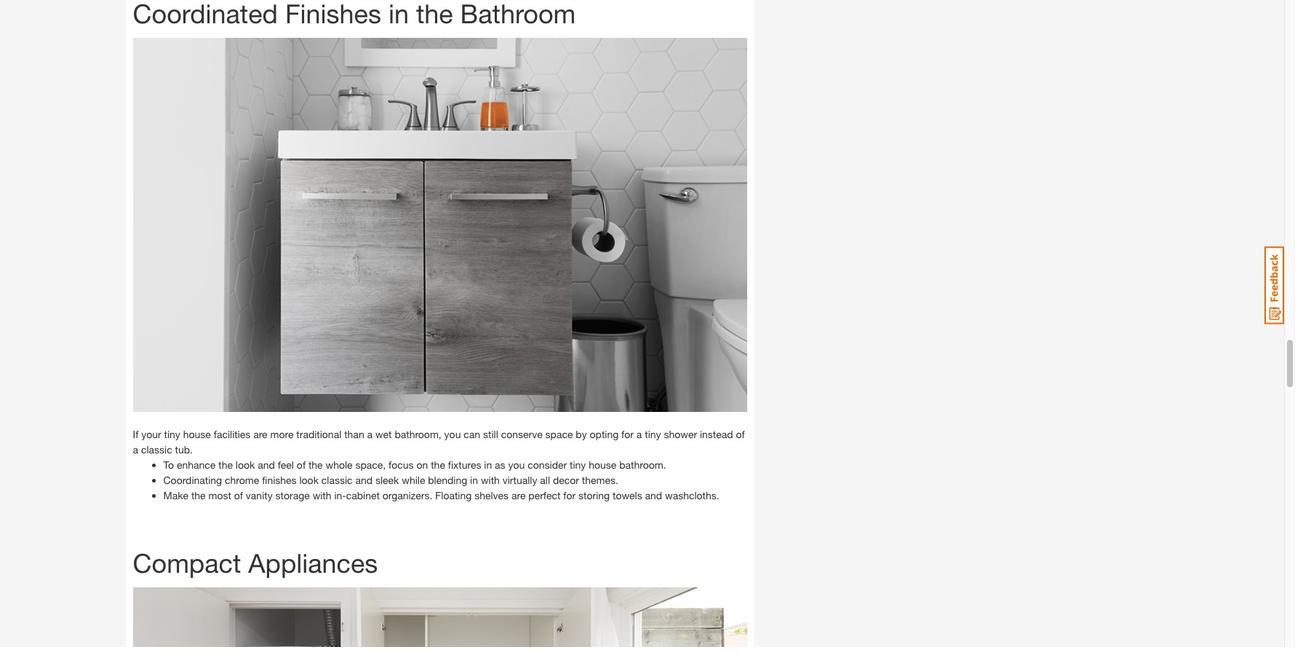 Task type: vqa. For each thing, say whether or not it's contained in the screenshot.
cabinet
yes



Task type: describe. For each thing, give the bounding box(es) containing it.
more
[[270, 428, 294, 441]]

0 horizontal spatial look
[[236, 459, 255, 471]]

whole
[[326, 459, 353, 471]]

the up chrome
[[219, 459, 233, 471]]

1 horizontal spatial a
[[367, 428, 373, 441]]

a stackable washer and dryer behind a partial wall next to storage space with white drawers. image
[[133, 588, 747, 647]]

0 vertical spatial classic
[[141, 444, 172, 456]]

fixtures
[[448, 459, 482, 471]]

to
[[163, 459, 174, 471]]

0 horizontal spatial with
[[313, 489, 332, 502]]

2 horizontal spatial a
[[637, 428, 642, 441]]

storage
[[276, 489, 310, 502]]

cabinet
[[346, 489, 380, 502]]

1 horizontal spatial house
[[589, 459, 617, 471]]

bathroom,
[[395, 428, 442, 441]]

all
[[540, 474, 550, 487]]

feel
[[278, 459, 294, 471]]

can
[[464, 428, 481, 441]]

blending
[[428, 474, 468, 487]]

most
[[209, 489, 231, 502]]

instead
[[700, 428, 734, 441]]

themes.
[[582, 474, 619, 487]]

if
[[133, 428, 139, 441]]

0 vertical spatial house
[[183, 428, 211, 441]]

1 horizontal spatial tiny
[[570, 459, 586, 471]]

1 horizontal spatial in
[[484, 459, 492, 471]]

1 horizontal spatial with
[[481, 474, 500, 487]]

shelves
[[475, 489, 509, 502]]

1 vertical spatial classic
[[322, 474, 353, 487]]

by
[[576, 428, 587, 441]]

2 horizontal spatial tiny
[[645, 428, 661, 441]]

0 vertical spatial of
[[736, 428, 745, 441]]

your
[[141, 428, 161, 441]]

organizers.
[[383, 489, 433, 502]]

compact appliances
[[133, 548, 378, 579]]

vanity
[[246, 489, 273, 502]]

on
[[417, 459, 428, 471]]

a small gray vanity is attached to the wall next to the toilet in a small bathroom with white hexagon tile. image
[[133, 38, 747, 412]]

storing
[[579, 489, 610, 502]]

than
[[344, 428, 364, 441]]

if your tiny house facilities are more traditional than a wet bathroom, you can still conserve space by opting for a tiny shower instead of a classic tub. to enhance the look and feel of the whole space, focus on the fixtures in as you consider tiny house bathroom. coordinating chrome finishes look classic and sleek while blending in with virtually all decor themes. make the most of vanity storage with in-cabinet organizers. floating shelves are perfect for storing towels and washcloths.
[[133, 428, 745, 502]]

1 vertical spatial look
[[300, 474, 319, 487]]

conserve
[[501, 428, 543, 441]]

1 vertical spatial you
[[509, 459, 525, 471]]



Task type: locate. For each thing, give the bounding box(es) containing it.
1 vertical spatial house
[[589, 459, 617, 471]]

focus
[[389, 459, 414, 471]]

1 horizontal spatial for
[[622, 428, 634, 441]]

1 horizontal spatial and
[[356, 474, 373, 487]]

classic
[[141, 444, 172, 456], [322, 474, 353, 487]]

of down chrome
[[234, 489, 243, 502]]

are
[[253, 428, 268, 441], [512, 489, 526, 502]]

1 horizontal spatial you
[[509, 459, 525, 471]]

wet
[[376, 428, 392, 441]]

in left as
[[484, 459, 492, 471]]

bathroom.
[[620, 459, 667, 471]]

0 vertical spatial for
[[622, 428, 634, 441]]

you up virtually
[[509, 459, 525, 471]]

1 horizontal spatial classic
[[322, 474, 353, 487]]

tub.
[[175, 444, 193, 456]]

the right on
[[431, 459, 445, 471]]

in down the fixtures
[[470, 474, 478, 487]]

of
[[736, 428, 745, 441], [297, 459, 306, 471], [234, 489, 243, 502]]

shower
[[664, 428, 697, 441]]

virtually
[[503, 474, 538, 487]]

a left wet
[[367, 428, 373, 441]]

look up chrome
[[236, 459, 255, 471]]

0 horizontal spatial in
[[470, 474, 478, 487]]

with up shelves
[[481, 474, 500, 487]]

house
[[183, 428, 211, 441], [589, 459, 617, 471]]

and right towels
[[645, 489, 663, 502]]

finishes
[[262, 474, 297, 487]]

0 horizontal spatial a
[[133, 444, 138, 456]]

floating
[[436, 489, 472, 502]]

0 vertical spatial and
[[258, 459, 275, 471]]

sleek
[[376, 474, 399, 487]]

you left 'can'
[[445, 428, 461, 441]]

1 horizontal spatial are
[[512, 489, 526, 502]]

opting
[[590, 428, 619, 441]]

0 horizontal spatial and
[[258, 459, 275, 471]]

traditional
[[297, 428, 342, 441]]

in-
[[334, 489, 346, 502]]

as
[[495, 459, 506, 471]]

for right opting
[[622, 428, 634, 441]]

space
[[546, 428, 573, 441]]

tiny left shower
[[645, 428, 661, 441]]

0 horizontal spatial for
[[564, 489, 576, 502]]

house up themes.
[[589, 459, 617, 471]]

1 vertical spatial in
[[470, 474, 478, 487]]

the down the coordinating
[[191, 489, 206, 502]]

feedback link image
[[1265, 246, 1285, 325]]

2 horizontal spatial and
[[645, 489, 663, 502]]

1 horizontal spatial look
[[300, 474, 319, 487]]

are down virtually
[[512, 489, 526, 502]]

a
[[367, 428, 373, 441], [637, 428, 642, 441], [133, 444, 138, 456]]

0 horizontal spatial house
[[183, 428, 211, 441]]

0 vertical spatial in
[[484, 459, 492, 471]]

facilities
[[214, 428, 251, 441]]

2 vertical spatial and
[[645, 489, 663, 502]]

0 vertical spatial look
[[236, 459, 255, 471]]

tiny up decor on the left of the page
[[570, 459, 586, 471]]

consider
[[528, 459, 567, 471]]

and up cabinet
[[356, 474, 373, 487]]

0 horizontal spatial tiny
[[164, 428, 180, 441]]

still
[[483, 428, 499, 441]]

0 horizontal spatial are
[[253, 428, 268, 441]]

tiny up tub.
[[164, 428, 180, 441]]

1 vertical spatial and
[[356, 474, 373, 487]]

1 vertical spatial with
[[313, 489, 332, 502]]

2 vertical spatial of
[[234, 489, 243, 502]]

2 horizontal spatial of
[[736, 428, 745, 441]]

compact
[[133, 548, 241, 579]]

decor
[[553, 474, 579, 487]]

enhance
[[177, 459, 216, 471]]

and
[[258, 459, 275, 471], [356, 474, 373, 487], [645, 489, 663, 502]]

look up "storage"
[[300, 474, 319, 487]]

0 vertical spatial are
[[253, 428, 268, 441]]

with left in-
[[313, 489, 332, 502]]

tiny
[[164, 428, 180, 441], [645, 428, 661, 441], [570, 459, 586, 471]]

chrome
[[225, 474, 259, 487]]

you
[[445, 428, 461, 441], [509, 459, 525, 471]]

the left whole
[[309, 459, 323, 471]]

the
[[219, 459, 233, 471], [309, 459, 323, 471], [431, 459, 445, 471], [191, 489, 206, 502]]

1 vertical spatial for
[[564, 489, 576, 502]]

space,
[[356, 459, 386, 471]]

appliances
[[248, 548, 378, 579]]

towels
[[613, 489, 643, 502]]

are left more
[[253, 428, 268, 441]]

with
[[481, 474, 500, 487], [313, 489, 332, 502]]

a down if
[[133, 444, 138, 456]]

0 vertical spatial you
[[445, 428, 461, 441]]

classic down the your
[[141, 444, 172, 456]]

for
[[622, 428, 634, 441], [564, 489, 576, 502]]

0 horizontal spatial you
[[445, 428, 461, 441]]

coordinating
[[163, 474, 222, 487]]

and left the feel
[[258, 459, 275, 471]]

0 horizontal spatial classic
[[141, 444, 172, 456]]

house up tub.
[[183, 428, 211, 441]]

while
[[402, 474, 425, 487]]

make
[[163, 489, 189, 502]]

perfect
[[529, 489, 561, 502]]

of right instead
[[736, 428, 745, 441]]

1 vertical spatial of
[[297, 459, 306, 471]]

classic down whole
[[322, 474, 353, 487]]

0 vertical spatial with
[[481, 474, 500, 487]]

for down decor on the left of the page
[[564, 489, 576, 502]]

a up bathroom.
[[637, 428, 642, 441]]

1 vertical spatial are
[[512, 489, 526, 502]]

0 horizontal spatial of
[[234, 489, 243, 502]]

look
[[236, 459, 255, 471], [300, 474, 319, 487]]

washcloths.
[[665, 489, 720, 502]]

of right the feel
[[297, 459, 306, 471]]

1 horizontal spatial of
[[297, 459, 306, 471]]

in
[[484, 459, 492, 471], [470, 474, 478, 487]]



